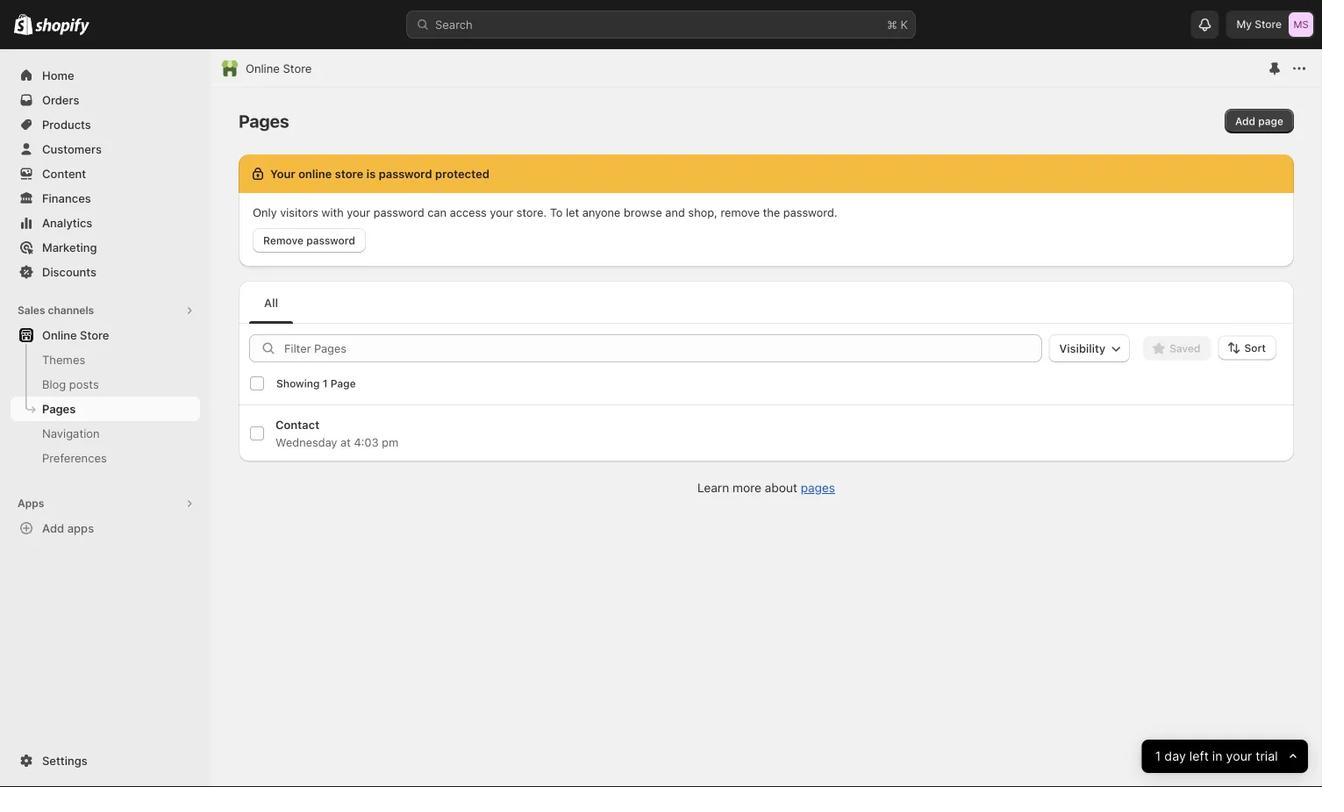 Task type: vqa. For each thing, say whether or not it's contained in the screenshot.
when at the right top
no



Task type: locate. For each thing, give the bounding box(es) containing it.
online store
[[246, 61, 312, 75], [42, 328, 109, 342]]

online store image
[[221, 60, 239, 77]]

1 horizontal spatial online
[[246, 61, 280, 75]]

0 horizontal spatial online
[[42, 328, 77, 342]]

products
[[42, 118, 91, 131]]

apps
[[67, 521, 94, 535]]

online store link right 'online store' icon
[[246, 60, 312, 77]]

preferences link
[[11, 446, 200, 471]]

shopify image
[[14, 14, 33, 35], [35, 18, 90, 36]]

0 horizontal spatial online store
[[42, 328, 109, 342]]

online store link
[[246, 60, 312, 77], [11, 323, 200, 348]]

apps
[[18, 497, 44, 510]]

2 horizontal spatial store
[[1256, 18, 1283, 31]]

customers
[[42, 142, 102, 156]]

settings
[[42, 754, 87, 768]]

⌘
[[888, 18, 898, 31]]

search
[[435, 18, 473, 31]]

0 vertical spatial online
[[246, 61, 280, 75]]

1 horizontal spatial store
[[283, 61, 312, 75]]

store right 'online store' icon
[[283, 61, 312, 75]]

content
[[42, 167, 86, 180]]

store
[[1256, 18, 1283, 31], [283, 61, 312, 75], [80, 328, 109, 342]]

posts
[[69, 377, 99, 391]]

navigation
[[42, 427, 100, 440]]

preferences
[[42, 451, 107, 465]]

1 horizontal spatial online store link
[[246, 60, 312, 77]]

2 vertical spatial store
[[80, 328, 109, 342]]

online store down channels
[[42, 328, 109, 342]]

sales
[[18, 304, 45, 317]]

marketing link
[[11, 235, 200, 260]]

0 horizontal spatial store
[[80, 328, 109, 342]]

0 horizontal spatial shopify image
[[14, 14, 33, 35]]

blog posts
[[42, 377, 99, 391]]

day
[[1165, 749, 1187, 764]]

1 day left in your trial button
[[1143, 740, 1309, 773]]

in
[[1213, 749, 1224, 764]]

store down sales channels button at top
[[80, 328, 109, 342]]

0 horizontal spatial online store link
[[11, 323, 200, 348]]

left
[[1190, 749, 1210, 764]]

1 day left in your trial
[[1156, 749, 1279, 764]]

1 horizontal spatial online store
[[246, 61, 312, 75]]

online right 'online store' icon
[[246, 61, 280, 75]]

orders link
[[11, 88, 200, 112]]

1 vertical spatial online store link
[[11, 323, 200, 348]]

0 vertical spatial online store link
[[246, 60, 312, 77]]

my store
[[1237, 18, 1283, 31]]

discounts link
[[11, 260, 200, 284]]

online store right 'online store' icon
[[246, 61, 312, 75]]

home link
[[11, 63, 200, 88]]

store right my
[[1256, 18, 1283, 31]]

online store link down channels
[[11, 323, 200, 348]]

add apps button
[[11, 516, 200, 541]]

blog
[[42, 377, 66, 391]]

1 vertical spatial online
[[42, 328, 77, 342]]

orders
[[42, 93, 79, 107]]

sales channels
[[18, 304, 94, 317]]

online down sales channels on the top of the page
[[42, 328, 77, 342]]

online
[[246, 61, 280, 75], [42, 328, 77, 342]]

themes
[[42, 353, 85, 367]]

content link
[[11, 162, 200, 186]]

blog posts link
[[11, 372, 200, 397]]



Task type: describe. For each thing, give the bounding box(es) containing it.
home
[[42, 68, 74, 82]]

analytics
[[42, 216, 92, 230]]

marketing
[[42, 241, 97, 254]]

apps button
[[11, 492, 200, 516]]

finances
[[42, 191, 91, 205]]

pages link
[[11, 397, 200, 421]]

1
[[1156, 749, 1162, 764]]

settings link
[[11, 749, 200, 773]]

my
[[1237, 18, 1253, 31]]

channels
[[48, 304, 94, 317]]

themes link
[[11, 348, 200, 372]]

0 vertical spatial store
[[1256, 18, 1283, 31]]

1 vertical spatial store
[[283, 61, 312, 75]]

0 vertical spatial online store
[[246, 61, 312, 75]]

sales channels button
[[11, 298, 200, 323]]

finances link
[[11, 186, 200, 211]]

pages
[[42, 402, 76, 416]]

products link
[[11, 112, 200, 137]]

trial
[[1257, 749, 1279, 764]]

my store image
[[1290, 12, 1314, 37]]

add
[[42, 521, 64, 535]]

discounts
[[42, 265, 97, 279]]

1 vertical spatial online store
[[42, 328, 109, 342]]

your
[[1227, 749, 1253, 764]]

⌘ k
[[888, 18, 909, 31]]

analytics link
[[11, 211, 200, 235]]

navigation link
[[11, 421, 200, 446]]

1 horizontal spatial shopify image
[[35, 18, 90, 36]]

add apps
[[42, 521, 94, 535]]

customers link
[[11, 137, 200, 162]]

k
[[901, 18, 909, 31]]



